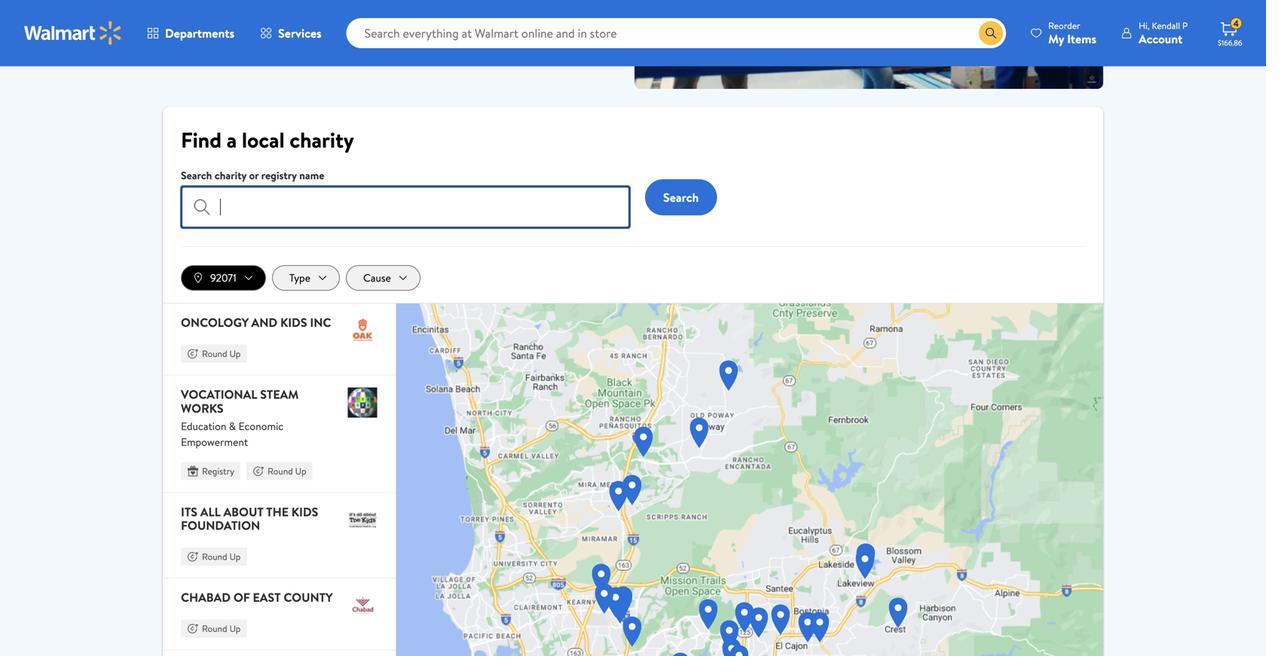 Task type: vqa. For each thing, say whether or not it's contained in the screenshot.
toy deals
no



Task type: describe. For each thing, give the bounding box(es) containing it.
round up the
[[268, 465, 293, 478]]

search for local charities
[[196, 23, 314, 38]]

view your impact link
[[338, 20, 442, 44]]

reorder
[[1049, 19, 1081, 32]]

hi,
[[1139, 19, 1150, 32]]

items
[[1067, 31, 1097, 47]]

4
[[1234, 17, 1239, 30]]

vocational steam works education & economic empowerment
[[181, 386, 299, 449]]

invite
[[475, 24, 501, 39]]

walmart image
[[24, 21, 122, 45]]

p
[[1183, 19, 1188, 32]]

type button
[[272, 265, 340, 291]]

up for kids
[[229, 347, 241, 360]]

county
[[284, 590, 333, 606]]

Walmart Site-Wide search field
[[346, 18, 1006, 48]]

its
[[181, 504, 197, 520]]

its all about the kids foundation
[[181, 504, 318, 534]]

oncology
[[181, 314, 249, 331]]

0 horizontal spatial local
[[246, 23, 270, 38]]

name
[[299, 168, 324, 183]]

hi, kendall p account
[[1139, 19, 1188, 47]]

search charity or registry name element
[[181, 167, 633, 228]]

vocational
[[181, 386, 257, 403]]

for
[[230, 23, 243, 38]]

up for east
[[229, 623, 241, 635]]

92071 button
[[181, 265, 266, 291]]

1 vertical spatial charity
[[215, 168, 247, 183]]

invite local charities
[[475, 24, 571, 39]]

local
[[242, 125, 285, 155]]

round for its all about the kids foundation
[[202, 551, 227, 564]]

search for local charities link
[[184, 18, 326, 42]]

chabad
[[181, 590, 231, 606]]

round up for chabad of east county
[[202, 623, 241, 635]]

round up for its all about the kids foundation
[[202, 551, 241, 564]]

search button
[[645, 179, 717, 216]]

chabad of east county
[[181, 590, 333, 606]]

economic
[[239, 419, 284, 434]]

oncology and kids inc
[[181, 314, 331, 331]]

steam
[[260, 386, 299, 403]]

search charity or registry name
[[181, 168, 324, 183]]



Task type: locate. For each thing, give the bounding box(es) containing it.
2 vertical spatial search
[[663, 189, 699, 206]]

departments
[[165, 25, 234, 41]]

round up down chabad
[[202, 623, 241, 635]]

charity up name
[[290, 125, 354, 155]]

round down chabad
[[202, 623, 227, 635]]

round down foundation
[[202, 551, 227, 564]]

services button
[[247, 15, 334, 51]]

charities right for on the left of the page
[[272, 23, 314, 38]]

reorder my items
[[1049, 19, 1097, 47]]

empowerment
[[181, 435, 248, 449]]

view
[[350, 24, 373, 39]]

1 vertical spatial kids
[[292, 504, 318, 520]]

find a local charity
[[181, 125, 354, 155]]

works
[[181, 400, 224, 417]]

search inside button
[[663, 189, 699, 206]]

0 horizontal spatial charity
[[215, 168, 247, 183]]

round up down foundation
[[202, 551, 241, 564]]

all
[[200, 504, 221, 520]]

0 vertical spatial kids
[[280, 314, 307, 331]]

foundation
[[181, 518, 260, 534]]

Search charity or registry name text field
[[181, 186, 630, 228]]

registry
[[202, 465, 235, 478]]

registry
[[261, 168, 297, 183]]

charities right invite on the top of page
[[530, 24, 571, 39]]

1 horizontal spatial charity
[[290, 125, 354, 155]]

search icon image
[[985, 27, 997, 39]]

or
[[249, 168, 259, 183]]

92071
[[210, 271, 237, 285]]

education
[[181, 419, 226, 434]]

$166.86
[[1218, 38, 1243, 48]]

account
[[1139, 31, 1183, 47]]

the
[[266, 504, 289, 520]]

local right for on the left of the page
[[246, 23, 270, 38]]

Search search field
[[346, 18, 1006, 48]]

search for search
[[663, 189, 699, 206]]

charities inside button
[[530, 24, 571, 39]]

search for search for local charities
[[196, 23, 227, 38]]

round
[[202, 347, 227, 360], [268, 465, 293, 478], [202, 551, 227, 564], [202, 623, 227, 635]]

kids
[[280, 314, 307, 331], [292, 504, 318, 520]]

1 horizontal spatial charities
[[530, 24, 571, 39]]

&
[[229, 419, 236, 434]]

kendall
[[1152, 19, 1180, 32]]

up down the of on the left bottom of page
[[229, 623, 241, 635]]

local right invite on the top of page
[[503, 24, 527, 39]]

up for about
[[229, 551, 241, 564]]

search for search charity or registry name
[[181, 168, 212, 183]]

about
[[223, 504, 264, 520]]

local
[[246, 23, 270, 38], [503, 24, 527, 39]]

impact
[[398, 24, 430, 39]]

kids right the
[[292, 504, 318, 520]]

type
[[289, 271, 311, 285]]

round for chabad of east county
[[202, 623, 227, 635]]

of
[[234, 590, 250, 606]]

round up up the
[[268, 465, 306, 478]]

charity left or
[[215, 168, 247, 183]]

your
[[375, 24, 395, 39]]

up up its all about the kids foundation
[[295, 465, 306, 478]]

find
[[181, 125, 222, 155]]

cause button
[[346, 265, 421, 291]]

kids left inc on the left of the page
[[280, 314, 307, 331]]

cause
[[363, 271, 391, 285]]

and
[[251, 314, 278, 331]]

map region
[[288, 198, 1253, 657]]

up
[[229, 347, 241, 360], [295, 465, 306, 478], [229, 551, 241, 564], [229, 623, 241, 635]]

inc
[[310, 314, 331, 331]]

0 vertical spatial search
[[196, 23, 227, 38]]

search
[[196, 23, 227, 38], [181, 168, 212, 183], [663, 189, 699, 206]]

round up
[[202, 347, 241, 360], [268, 465, 306, 478], [202, 551, 241, 564], [202, 623, 241, 635]]

east
[[253, 590, 281, 606]]

local inside button
[[503, 24, 527, 39]]

view your impact
[[350, 24, 430, 39]]

0 vertical spatial charity
[[290, 125, 354, 155]]

kids inside its all about the kids foundation
[[292, 504, 318, 520]]

my
[[1049, 31, 1065, 47]]

invite local charities button
[[460, 20, 571, 41]]

round for oncology and kids inc
[[202, 347, 227, 360]]

0 horizontal spatial charities
[[272, 23, 314, 38]]

a
[[227, 125, 237, 155]]

round down "oncology"
[[202, 347, 227, 360]]

departments button
[[134, 15, 247, 51]]

round up for oncology and kids inc
[[202, 347, 241, 360]]

charity
[[290, 125, 354, 155], [215, 168, 247, 183]]

up down "oncology"
[[229, 347, 241, 360]]

services
[[278, 25, 322, 41]]

charities
[[272, 23, 314, 38], [530, 24, 571, 39]]

round up down "oncology"
[[202, 347, 241, 360]]

1 horizontal spatial local
[[503, 24, 527, 39]]

1 vertical spatial search
[[181, 168, 212, 183]]

up down foundation
[[229, 551, 241, 564]]



